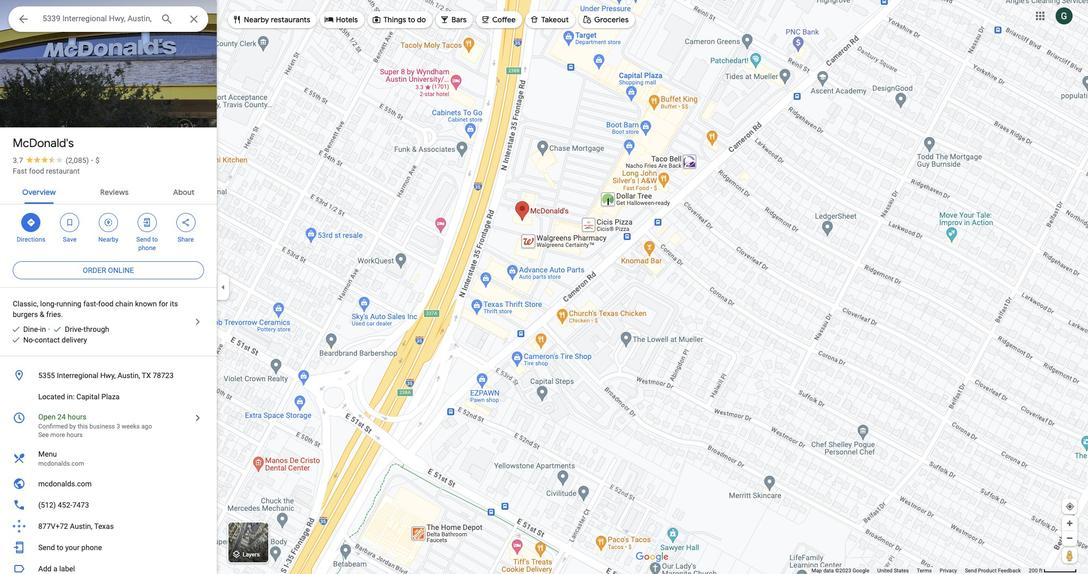 Task type: locate. For each thing, give the bounding box(es) containing it.
0 vertical spatial send
[[136, 236, 151, 243]]

phone down  on the left of the page
[[138, 244, 156, 252]]

5339 Interregional Hwy, Austin, TX 78723 field
[[9, 6, 208, 32]]

1 horizontal spatial phone
[[138, 244, 156, 252]]

map
[[812, 568, 822, 574]]

send to phone
[[136, 236, 158, 252]]

0 horizontal spatial ·
[[48, 325, 50, 334]]

0 vertical spatial mcdonalds.com
[[38, 460, 84, 468]]

1 mcdonalds.com from the top
[[38, 460, 84, 468]]

map data ©2023 google
[[812, 568, 869, 574]]

(512)
[[38, 501, 56, 510]]

1 horizontal spatial to
[[152, 236, 158, 243]]

200 ft button
[[1029, 568, 1077, 574]]

food
[[29, 167, 44, 175], [98, 300, 113, 308]]

open 24 hours confirmed by this business 3 weeks ago see more hours
[[38, 413, 152, 439]]

send
[[136, 236, 151, 243], [38, 544, 55, 552], [965, 568, 977, 574]]

phone
[[138, 244, 156, 252], [81, 544, 102, 552]]

1 vertical spatial send
[[38, 544, 55, 552]]

to inside send to phone
[[152, 236, 158, 243]]

delivery
[[62, 336, 87, 344]]

send left the "product"
[[965, 568, 977, 574]]

to
[[408, 15, 415, 24], [152, 236, 158, 243], [57, 544, 63, 552]]

78723
[[153, 371, 174, 380]]

hours down by
[[67, 431, 83, 439]]

chain
[[115, 300, 133, 308]]

tab list inside google maps element
[[0, 179, 217, 204]]

send inside send to phone
[[136, 236, 151, 243]]

0 horizontal spatial send
[[38, 544, 55, 552]]

mcdonalds.com up 452-
[[38, 480, 92, 488]]

0 vertical spatial austin,
[[118, 371, 140, 380]]

to left share at left top
[[152, 236, 158, 243]]

0 vertical spatial to
[[408, 15, 415, 24]]

to for send to phone
[[152, 236, 158, 243]]

order online link
[[13, 258, 204, 283]]

nearby right 
[[244, 15, 269, 24]]

· right in
[[48, 325, 50, 334]]

1 horizontal spatial nearby
[[244, 15, 269, 24]]

· left "price: inexpensive" element
[[91, 156, 93, 165]]

send inside footer
[[965, 568, 977, 574]]

send for send to your phone
[[38, 544, 55, 552]]

restaurants
[[271, 15, 310, 24]]

to inside button
[[57, 544, 63, 552]]

send up add
[[38, 544, 55, 552]]

0 vertical spatial ·
[[91, 156, 93, 165]]

austin, down the 7473
[[70, 522, 92, 531]]

2 mcdonalds.com from the top
[[38, 480, 92, 488]]

its
[[170, 300, 178, 308]]

1 horizontal spatial ·
[[91, 156, 93, 165]]

states
[[894, 568, 909, 574]]

1 vertical spatial austin,
[[70, 522, 92, 531]]

capital
[[76, 393, 100, 401]]

0 vertical spatial food
[[29, 167, 44, 175]]

5355
[[38, 371, 55, 380]]

877v+72 austin, texas button
[[0, 516, 217, 537]]

for
[[159, 300, 168, 308]]

food left chain
[[98, 300, 113, 308]]

in:
[[67, 393, 75, 401]]

to for send to your phone
[[57, 544, 63, 552]]

has no-contact delivery group
[[6, 335, 87, 345]]

footer inside google maps element
[[812, 568, 1029, 574]]

add a label button
[[0, 558, 217, 574]]

serves dine-in group
[[6, 324, 46, 335]]

mcdonald's main content
[[0, 0, 217, 574]]

google account: greg robinson  
(robinsongreg175@gmail.com) image
[[1056, 7, 1073, 24]]

1 horizontal spatial send
[[136, 236, 151, 243]]

223 photos
[[27, 105, 70, 115]]

(512) 452-7473 button
[[0, 495, 217, 516]]

phone inside button
[[81, 544, 102, 552]]

2 vertical spatial to
[[57, 544, 63, 552]]


[[440, 14, 449, 26]]

&
[[40, 310, 44, 319]]

layers
[[243, 552, 260, 559]]

fast
[[13, 167, 27, 175]]

0 horizontal spatial phone
[[81, 544, 102, 552]]

tab list containing overview
[[0, 179, 217, 204]]

drive-
[[65, 325, 84, 334]]

united states button
[[877, 568, 909, 574]]

none field inside 5339 interregional hwy, austin, tx 78723 field
[[43, 12, 152, 25]]

phone right your
[[81, 544, 102, 552]]

hours up by
[[68, 413, 86, 421]]

groceries
[[594, 15, 629, 24]]

food down '3.7 stars' image at the top left of the page
[[29, 167, 44, 175]]

bars
[[452, 15, 467, 24]]

1 vertical spatial food
[[98, 300, 113, 308]]


[[324, 14, 334, 26]]

to left your
[[57, 544, 63, 552]]

452-
[[58, 501, 72, 510]]

burgers
[[13, 310, 38, 319]]

privacy
[[940, 568, 957, 574]]

located in: capital plaza
[[38, 393, 120, 401]]

 bars
[[440, 14, 467, 26]]

in
[[40, 325, 46, 334]]

price: inexpensive element
[[95, 156, 100, 165]]

nearby down the 
[[98, 236, 118, 243]]

business
[[90, 423, 115, 430]]

tx
[[142, 371, 151, 380]]

send for send product feedback
[[965, 568, 977, 574]]

0 horizontal spatial food
[[29, 167, 44, 175]]

1 vertical spatial ·
[[48, 325, 50, 334]]

austin,
[[118, 371, 140, 380], [70, 522, 92, 531]]

 takeout
[[530, 14, 569, 26]]

· $
[[91, 156, 100, 165]]

2 horizontal spatial to
[[408, 15, 415, 24]]

2 horizontal spatial send
[[965, 568, 977, 574]]

overview button
[[14, 179, 64, 204]]

phone inside send to phone
[[138, 244, 156, 252]]

(512) 452-7473
[[38, 501, 89, 510]]

200 ft
[[1029, 568, 1043, 574]]

0 horizontal spatial to
[[57, 544, 63, 552]]

to left do
[[408, 15, 415, 24]]

2 vertical spatial send
[[965, 568, 977, 574]]

contact
[[35, 336, 60, 344]]

takeout
[[541, 15, 569, 24]]

known
[[135, 300, 157, 308]]

footer containing map data ©2023 google
[[812, 568, 1029, 574]]

food inside classic, long-running fast-food chain known for its burgers & fries.
[[98, 300, 113, 308]]

1 vertical spatial nearby
[[98, 236, 118, 243]]

reviews button
[[92, 179, 137, 204]]

©2023
[[835, 568, 851, 574]]

send down  on the left of the page
[[136, 236, 151, 243]]

1 horizontal spatial food
[[98, 300, 113, 308]]

mcdonalds.com down the 'menu'
[[38, 460, 84, 468]]

actions for mcdonald's region
[[0, 205, 217, 258]]

hours
[[68, 413, 86, 421], [67, 431, 83, 439]]

1 vertical spatial to
[[152, 236, 158, 243]]

200
[[1029, 568, 1038, 574]]

0 vertical spatial phone
[[138, 244, 156, 252]]

tab list
[[0, 179, 217, 204]]


[[17, 12, 30, 27]]

through
[[84, 325, 109, 334]]

1 vertical spatial phone
[[81, 544, 102, 552]]

classic, long-running fast-food chain known for its burgers & fries.
[[13, 300, 178, 319]]

footer
[[812, 568, 1029, 574]]

no-contact delivery
[[23, 336, 87, 344]]

1 vertical spatial mcdonalds.com
[[38, 480, 92, 488]]

coffee
[[492, 15, 516, 24]]

send inside information for mcdonald's region
[[38, 544, 55, 552]]

24
[[57, 413, 66, 421]]

share
[[178, 236, 194, 243]]

add
[[38, 565, 52, 573]]

confirmed
[[38, 423, 68, 430]]

collapse side panel image
[[217, 281, 229, 293]]

3
[[117, 423, 120, 430]]

mcdonalds.com link
[[0, 473, 217, 495]]

· inside has drive-through group
[[48, 325, 50, 334]]

0 horizontal spatial nearby
[[98, 236, 118, 243]]


[[232, 14, 242, 26]]

located in: capital plaza button
[[0, 386, 217, 408]]

None field
[[43, 12, 152, 25]]

a
[[53, 565, 57, 573]]

0 vertical spatial nearby
[[244, 15, 269, 24]]

austin, left tx
[[118, 371, 140, 380]]



Task type: vqa. For each thing, say whether or not it's contained in the screenshot.


Task type: describe. For each thing, give the bounding box(es) containing it.
terms
[[917, 568, 932, 574]]

(2,085)
[[66, 156, 89, 165]]

zoom in image
[[1066, 520, 1074, 528]]

located
[[38, 393, 65, 401]]

data
[[823, 568, 834, 574]]

things
[[383, 15, 406, 24]]

do
[[417, 15, 426, 24]]

223 photos button
[[8, 101, 74, 120]]

order
[[83, 266, 106, 275]]

mcdonald's
[[13, 136, 74, 151]]

show street view coverage image
[[1062, 548, 1078, 564]]

fast food restaurant button
[[13, 166, 80, 176]]

7473
[[72, 501, 89, 510]]

send to your phone button
[[0, 537, 217, 558]]

 nearby restaurants
[[232, 14, 310, 26]]

united states
[[877, 568, 909, 574]]

3.7 stars image
[[23, 156, 66, 163]]

fast food restaurant
[[13, 167, 80, 175]]

2,085 reviews element
[[66, 156, 89, 165]]

menu mcdonalds.com
[[38, 450, 84, 468]]

open
[[38, 413, 56, 421]]

send for send to phone
[[136, 236, 151, 243]]

dine-in
[[23, 325, 46, 334]]

running
[[56, 300, 81, 308]]


[[104, 217, 113, 228]]

 coffee
[[481, 14, 516, 26]]

menu
[[38, 450, 57, 459]]

see
[[38, 431, 49, 439]]

information for mcdonald's region
[[0, 365, 217, 558]]

hwy,
[[100, 371, 116, 380]]

$
[[95, 156, 100, 165]]

plaza
[[101, 393, 120, 401]]

product
[[978, 568, 997, 574]]

5355 interregional hwy, austin, tx 78723 button
[[0, 365, 217, 386]]


[[65, 217, 74, 228]]

google
[[853, 568, 869, 574]]

terms button
[[917, 568, 932, 574]]


[[142, 217, 152, 228]]

directions
[[17, 236, 45, 243]]

 hotels
[[324, 14, 358, 26]]

your
[[65, 544, 80, 552]]

zoom out image
[[1066, 535, 1074, 543]]

about
[[173, 188, 195, 197]]

texas
[[94, 522, 114, 531]]

1 vertical spatial hours
[[67, 431, 83, 439]]

about button
[[165, 179, 203, 204]]

photos
[[44, 105, 70, 115]]

food inside fast food restaurant 'button'
[[29, 167, 44, 175]]

to inside  things to do
[[408, 15, 415, 24]]

show your location image
[[1065, 502, 1075, 512]]

send to your phone
[[38, 544, 102, 552]]

restaurant
[[46, 167, 80, 175]]

google maps element
[[0, 0, 1088, 574]]

no-
[[23, 336, 35, 344]]

send product feedback
[[965, 568, 1021, 574]]


[[26, 217, 36, 228]]

dine-
[[23, 325, 40, 334]]

nearby inside actions for mcdonald's region
[[98, 236, 118, 243]]

feedback
[[998, 568, 1021, 574]]

has drive-through group
[[48, 324, 109, 335]]

· for · $
[[91, 156, 93, 165]]

877v+72 austin, texas
[[38, 522, 114, 531]]


[[372, 14, 381, 26]]

 groceries
[[583, 14, 629, 26]]

long-
[[40, 300, 57, 308]]

order online
[[83, 266, 134, 275]]

overview
[[22, 188, 56, 197]]

reviews
[[100, 188, 129, 197]]

add a label
[[38, 565, 75, 573]]

5355 interregional hwy, austin, tx 78723
[[38, 371, 174, 380]]

· for ·
[[48, 325, 50, 334]]

1 horizontal spatial austin,
[[118, 371, 140, 380]]

interregional
[[57, 371, 98, 380]]

drive-through
[[65, 325, 109, 334]]

classic,
[[13, 300, 38, 308]]

nearby inside  nearby restaurants
[[244, 15, 269, 24]]

this
[[78, 423, 88, 430]]

0 horizontal spatial austin,
[[70, 522, 92, 531]]

united
[[877, 568, 893, 574]]


[[530, 14, 539, 26]]


[[181, 217, 191, 228]]

0 vertical spatial hours
[[68, 413, 86, 421]]

send product feedback button
[[965, 568, 1021, 574]]

ago
[[141, 423, 152, 430]]

hotels
[[336, 15, 358, 24]]

photo of mcdonald's image
[[0, 0, 217, 136]]

 button
[[9, 6, 38, 34]]

 search field
[[9, 6, 208, 34]]

weeks
[[122, 423, 140, 430]]



